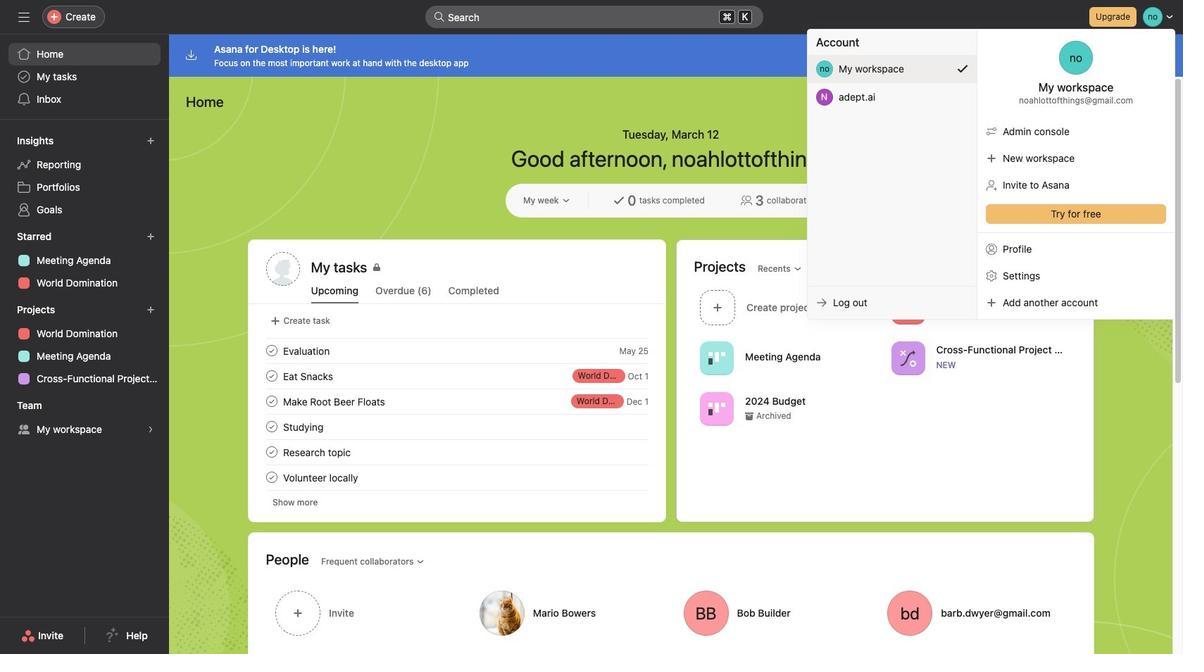 Task type: vqa. For each thing, say whether or not it's contained in the screenshot.
What's
no



Task type: locate. For each thing, give the bounding box(es) containing it.
0 vertical spatial mark complete checkbox
[[263, 368, 280, 385]]

new project or portfolio image
[[147, 306, 155, 314]]

3 mark complete image from the top
[[263, 444, 280, 461]]

1 mark complete checkbox from the top
[[263, 368, 280, 385]]

starred element
[[0, 224, 169, 297]]

1 vertical spatial mark complete image
[[263, 419, 280, 435]]

mark complete image
[[263, 342, 280, 359], [263, 393, 280, 410], [263, 444, 280, 461], [263, 469, 280, 486]]

2 mark complete image from the top
[[263, 393, 280, 410]]

None field
[[426, 6, 764, 28]]

bug image
[[900, 299, 917, 316]]

projects element
[[0, 297, 169, 393]]

add profile photo image
[[266, 252, 300, 286]]

radio item
[[808, 55, 977, 83]]

1 mark complete image from the top
[[263, 342, 280, 359]]

1 mark complete checkbox from the top
[[263, 342, 280, 359]]

1 mark complete image from the top
[[263, 368, 280, 385]]

teams element
[[0, 393, 169, 444]]

0 vertical spatial mark complete image
[[263, 368, 280, 385]]

insights element
[[0, 128, 169, 224]]

1 vertical spatial mark complete checkbox
[[263, 469, 280, 486]]

Mark complete checkbox
[[263, 342, 280, 359], [263, 393, 280, 410], [263, 419, 280, 435], [263, 444, 280, 461]]

menu
[[808, 30, 1175, 319]]

mark complete image
[[263, 368, 280, 385], [263, 419, 280, 435]]

board image
[[708, 401, 725, 417]]

Mark complete checkbox
[[263, 368, 280, 385], [263, 469, 280, 486]]



Task type: describe. For each thing, give the bounding box(es) containing it.
2 mark complete image from the top
[[263, 419, 280, 435]]

4 mark complete image from the top
[[263, 469, 280, 486]]

see details, my workspace image
[[147, 426, 155, 434]]

3 mark complete checkbox from the top
[[263, 419, 280, 435]]

new insights image
[[147, 137, 155, 145]]

hide sidebar image
[[18, 11, 30, 23]]

prominent image
[[434, 11, 445, 23]]

add items to starred image
[[147, 233, 155, 241]]

4 mark complete checkbox from the top
[[263, 444, 280, 461]]

2 mark complete checkbox from the top
[[263, 469, 280, 486]]

2 mark complete checkbox from the top
[[263, 393, 280, 410]]

global element
[[0, 35, 169, 119]]

line_and_symbols image
[[900, 350, 917, 367]]

Search tasks, projects, and more text field
[[426, 6, 764, 28]]

board image
[[708, 350, 725, 367]]



